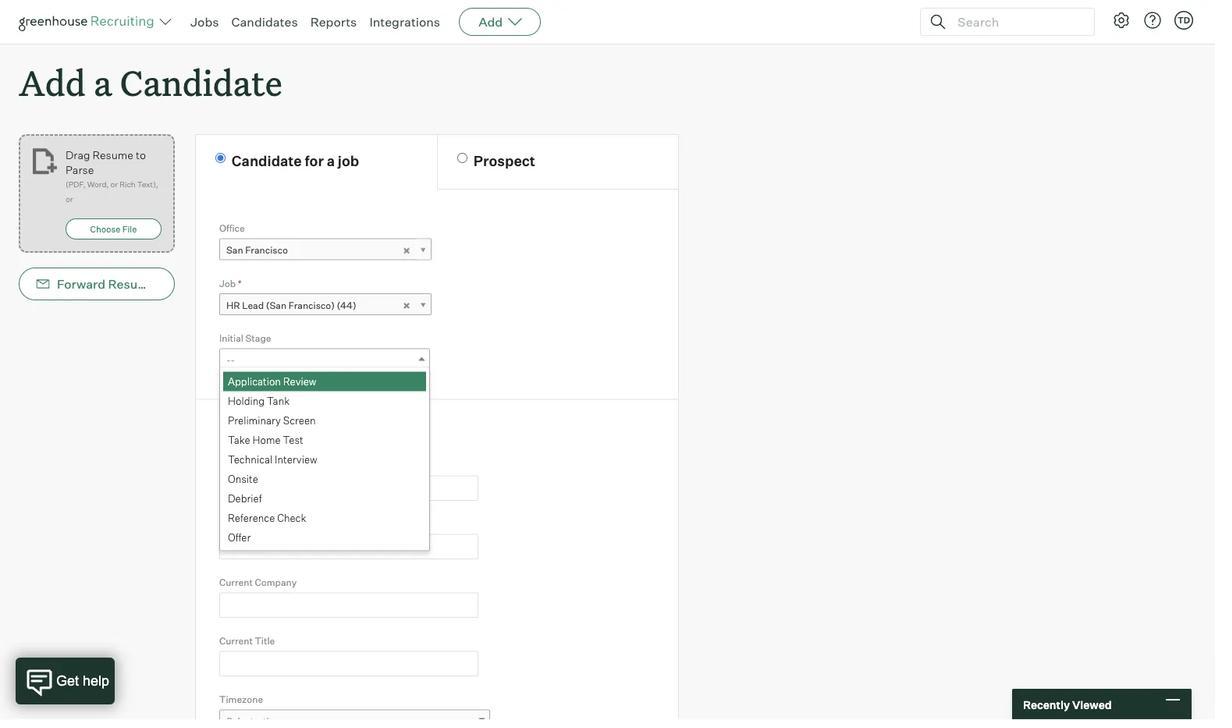 Task type: describe. For each thing, give the bounding box(es) containing it.
review
[[283, 376, 317, 388]]

job
[[338, 152, 359, 170]]

1 vertical spatial or
[[66, 195, 73, 204]]

1 horizontal spatial or
[[111, 180, 118, 190]]

preliminary
[[228, 415, 281, 427]]

check
[[277, 512, 306, 525]]

job
[[219, 278, 236, 289]]

hr lead (san francisco) (44)
[[226, 300, 357, 311]]

drag
[[66, 148, 90, 162]]

application
[[228, 376, 281, 388]]

resume for forward
[[108, 277, 156, 292]]

current title
[[219, 636, 275, 647]]

title
[[255, 636, 275, 647]]

lead
[[242, 300, 264, 311]]

name for first
[[242, 460, 266, 472]]

initial
[[219, 333, 244, 345]]

resume for drag
[[93, 148, 133, 162]]

name & company
[[219, 423, 342, 440]]

* for last name *
[[267, 519, 271, 530]]

to
[[136, 148, 146, 162]]

test
[[283, 434, 303, 447]]

Candidate for a job radio
[[216, 153, 226, 163]]

&
[[263, 423, 273, 440]]

reports link
[[311, 14, 357, 30]]

timezone
[[219, 694, 263, 706]]

1 - from the left
[[226, 355, 231, 366]]

td button
[[1172, 8, 1197, 33]]

recently viewed
[[1024, 698, 1112, 712]]

name
[[219, 423, 260, 440]]

debrief
[[228, 493, 262, 505]]

stage
[[246, 333, 271, 345]]

forward resume via email
[[57, 277, 211, 292]]

hr lead (san francisco) (44) link
[[219, 294, 432, 316]]

francisco
[[245, 245, 288, 256]]

san francisco
[[226, 245, 288, 256]]

reference
[[228, 512, 275, 525]]

1 vertical spatial company
[[255, 577, 297, 589]]

add button
[[459, 8, 541, 36]]

viewed
[[1073, 698, 1112, 712]]

last name *
[[219, 519, 271, 530]]

1 horizontal spatial a
[[327, 152, 335, 170]]

choose
[[90, 224, 121, 234]]

holding
[[228, 395, 265, 408]]

hr
[[226, 300, 240, 311]]

0 vertical spatial candidate
[[120, 59, 283, 105]]

forward
[[57, 277, 105, 292]]

integrations link
[[370, 14, 441, 30]]

first
[[219, 460, 240, 472]]

name for last
[[241, 519, 265, 530]]

-- link
[[219, 349, 430, 371]]

parse
[[66, 163, 94, 177]]

0 horizontal spatial a
[[94, 59, 112, 105]]

recently
[[1024, 698, 1071, 712]]

add for add
[[479, 14, 503, 30]]

technical
[[228, 454, 273, 466]]

first name *
[[219, 460, 272, 472]]

current for current title
[[219, 636, 253, 647]]

take
[[228, 434, 250, 447]]

td button
[[1175, 11, 1194, 30]]

via
[[159, 277, 176, 292]]

tank
[[267, 395, 290, 408]]

san francisco link
[[219, 239, 432, 261]]

configure image
[[1113, 11, 1131, 30]]

(44)
[[337, 300, 357, 311]]

drag resume to parse (pdf, word, or rich text), or
[[66, 148, 158, 204]]

forward resume via email button
[[19, 268, 211, 301]]

offer
[[228, 532, 251, 544]]



Task type: vqa. For each thing, say whether or not it's contained in the screenshot.
INITIAL STAGE
yes



Task type: locate. For each thing, give the bounding box(es) containing it.
Search text field
[[954, 11, 1081, 33]]

a
[[94, 59, 112, 105], [327, 152, 335, 170]]

0 vertical spatial *
[[238, 278, 242, 289]]

* right job
[[238, 278, 242, 289]]

application review holding tank preliminary screen take home test technical interview onsite debrief reference check offer
[[228, 376, 318, 544]]

resume inside drag resume to parse (pdf, word, or rich text), or
[[93, 148, 133, 162]]

file
[[122, 224, 137, 234]]

greenhouse recruiting image
[[19, 12, 159, 31]]

1 vertical spatial candidate
[[232, 152, 302, 170]]

onsite
[[228, 473, 258, 486]]

job *
[[219, 278, 242, 289]]

1 vertical spatial resume
[[108, 277, 156, 292]]

1 current from the top
[[219, 577, 253, 589]]

1 vertical spatial current
[[219, 636, 253, 647]]

2 current from the top
[[219, 636, 253, 647]]

screen
[[283, 415, 316, 427]]

1 vertical spatial name
[[241, 519, 265, 530]]

name up onsite
[[242, 460, 266, 472]]

candidate right the candidate for a job radio
[[232, 152, 302, 170]]

san
[[226, 245, 243, 256]]

(pdf,
[[66, 180, 86, 190]]

current for current company
[[219, 577, 253, 589]]

add a candidate
[[19, 59, 283, 105]]

0 vertical spatial add
[[479, 14, 503, 30]]

0 vertical spatial or
[[111, 180, 118, 190]]

jobs
[[191, 14, 219, 30]]

rich
[[120, 180, 136, 190]]

candidate down jobs
[[120, 59, 283, 105]]

* for first name *
[[268, 460, 272, 472]]

candidates link
[[232, 14, 298, 30]]

francisco)
[[289, 300, 335, 311]]

or down (pdf,
[[66, 195, 73, 204]]

candidate for a job
[[232, 152, 359, 170]]

1 horizontal spatial add
[[479, 14, 503, 30]]

0 vertical spatial current
[[219, 577, 253, 589]]

current company
[[219, 577, 297, 589]]

1 vertical spatial a
[[327, 152, 335, 170]]

reports
[[311, 14, 357, 30]]

* left check
[[267, 519, 271, 530]]

add inside popup button
[[479, 14, 503, 30]]

interview
[[275, 454, 318, 466]]

for
[[305, 152, 324, 170]]

jobs link
[[191, 14, 219, 30]]

0 horizontal spatial or
[[66, 195, 73, 204]]

company
[[276, 423, 342, 440], [255, 577, 297, 589]]

*
[[238, 278, 242, 289], [268, 460, 272, 472], [267, 519, 271, 530]]

a right for
[[327, 152, 335, 170]]

text),
[[137, 180, 158, 190]]

prospect
[[474, 152, 536, 170]]

0 vertical spatial company
[[276, 423, 342, 440]]

integrations
[[370, 14, 441, 30]]

td
[[1178, 15, 1191, 25]]

email
[[178, 277, 211, 292]]

0 horizontal spatial add
[[19, 59, 86, 105]]

company up "interview"
[[276, 423, 342, 440]]

1 vertical spatial *
[[268, 460, 272, 472]]

choose file
[[90, 224, 137, 234]]

a down 'greenhouse recruiting' image
[[94, 59, 112, 105]]

current
[[219, 577, 253, 589], [219, 636, 253, 647]]

1 vertical spatial add
[[19, 59, 86, 105]]

2 - from the left
[[231, 355, 235, 366]]

or
[[111, 180, 118, 190], [66, 195, 73, 204]]

None text field
[[219, 476, 479, 501], [219, 652, 479, 677], [219, 476, 479, 501], [219, 652, 479, 677]]

resume inside forward resume via email button
[[108, 277, 156, 292]]

current left title
[[219, 636, 253, 647]]

(san
[[266, 300, 287, 311]]

0 vertical spatial name
[[242, 460, 266, 472]]

name
[[242, 460, 266, 472], [241, 519, 265, 530]]

Prospect radio
[[458, 153, 468, 163]]

0 vertical spatial a
[[94, 59, 112, 105]]

add
[[479, 14, 503, 30], [19, 59, 86, 105]]

-
[[226, 355, 231, 366], [231, 355, 235, 366]]

candidate
[[120, 59, 283, 105], [232, 152, 302, 170]]

None text field
[[219, 535, 479, 560], [219, 593, 479, 618], [219, 535, 479, 560], [219, 593, 479, 618]]

0 vertical spatial resume
[[93, 148, 133, 162]]

last
[[219, 519, 239, 530]]

--
[[226, 355, 235, 366]]

initial stage
[[219, 333, 271, 345]]

company up title
[[255, 577, 297, 589]]

current down offer
[[219, 577, 253, 589]]

resume left via in the left top of the page
[[108, 277, 156, 292]]

word,
[[87, 180, 109, 190]]

resume left to
[[93, 148, 133, 162]]

candidates
[[232, 14, 298, 30]]

name up offer
[[241, 519, 265, 530]]

or left the rich
[[111, 180, 118, 190]]

home
[[253, 434, 281, 447]]

add for add a candidate
[[19, 59, 86, 105]]

* down home
[[268, 460, 272, 472]]

office
[[219, 223, 245, 234]]

resume
[[93, 148, 133, 162], [108, 277, 156, 292]]

2 vertical spatial *
[[267, 519, 271, 530]]



